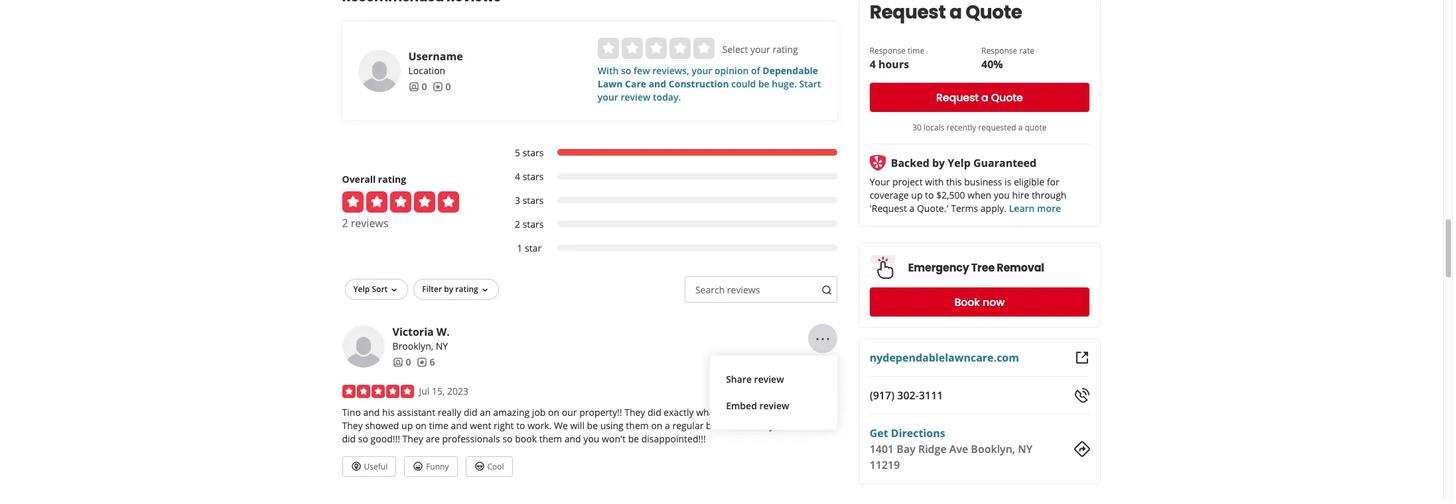 Task type: vqa. For each thing, say whether or not it's contained in the screenshot.
They to the middle
yes



Task type: locate. For each thing, give the bounding box(es) containing it.
1 vertical spatial ny
[[1018, 443, 1033, 457]]

so left 'few'
[[621, 65, 631, 77]]

response inside response rate 40%
[[982, 45, 1018, 56]]

they up the won't
[[625, 407, 645, 420]]

ny inside victoria w. brooklyn, ny
[[436, 341, 448, 353]]

on up disappointed!!!
[[651, 420, 663, 433]]

0 horizontal spatial rating
[[378, 173, 406, 186]]

our
[[562, 407, 577, 420]]

dependable lawn care and construction
[[598, 65, 818, 90]]

0 vertical spatial time
[[908, 45, 925, 56]]

1 vertical spatial friends element
[[392, 357, 411, 370]]

16 review v2 image down location
[[432, 82, 443, 92]]

0 vertical spatial friends element
[[408, 80, 427, 94]]

star
[[525, 242, 542, 255]]

reviews right search
[[727, 284, 760, 297]]

0 vertical spatial reviews element
[[432, 80, 451, 94]]

did left an
[[464, 407, 478, 420]]

time inside response time 4 hours
[[908, 45, 925, 56]]

menu containing share review
[[710, 357, 838, 431]]

did left exactly
[[648, 407, 661, 420]]

right
[[494, 420, 514, 433]]

0 vertical spatial by
[[933, 156, 945, 171]]

1 horizontal spatial you
[[994, 189, 1010, 202]]

through
[[1032, 189, 1067, 202]]

stars for 2 stars
[[523, 218, 544, 231]]

2 horizontal spatial rating
[[773, 43, 798, 56]]

and inside dependable lawn care and construction
[[649, 78, 666, 90]]

0 down brooklyn,
[[406, 357, 411, 369]]

response up 40%
[[982, 45, 1018, 56]]

1 vertical spatial to
[[516, 420, 525, 433]]

yelp
[[948, 156, 971, 171], [353, 284, 370, 295]]

by up with
[[933, 156, 945, 171]]

on down "assistant"
[[415, 420, 427, 433]]

16 friends v2 image for victoria
[[392, 358, 403, 368]]

2 down 3
[[515, 218, 520, 231]]

stars
[[523, 147, 544, 159], [523, 171, 544, 183], [523, 195, 544, 207], [523, 218, 544, 231]]

1 horizontal spatial 4
[[870, 57, 876, 72]]

time inside tino and his assistant really did an amazing job on our property!! they did exactly what we wanted!! they showed up on time and went right to work.  we will be using them on a regular basis since they did so good!!! they are professionals so book them and you won't be disappointed!!!
[[429, 420, 449, 433]]

up down project
[[912, 189, 923, 202]]

victoria w. link
[[392, 325, 450, 340]]

3 stars
[[515, 195, 544, 207]]

0 horizontal spatial reviews
[[351, 216, 388, 231]]

menu
[[710, 357, 838, 431]]

0 horizontal spatial them
[[539, 433, 562, 446]]

reviews element
[[432, 80, 451, 94], [416, 357, 435, 370]]

them
[[626, 420, 649, 433], [539, 433, 562, 446]]

useful button
[[342, 457, 396, 478]]

share
[[726, 374, 752, 386]]

rating right 'overall'
[[378, 173, 406, 186]]

24 phone v2 image
[[1074, 388, 1090, 404]]

3
[[515, 195, 520, 207]]

1 vertical spatial time
[[429, 420, 449, 433]]

this
[[946, 176, 962, 188]]

location
[[408, 65, 445, 77]]

what
[[696, 407, 718, 420]]

0 horizontal spatial did
[[342, 433, 356, 446]]

1 horizontal spatial 16 friends v2 image
[[408, 82, 419, 92]]

16 friends v2 image
[[408, 82, 419, 92], [392, 358, 403, 368]]

username location
[[408, 49, 463, 77]]

0 down location
[[422, 80, 427, 93]]

a
[[982, 90, 989, 105], [1019, 122, 1023, 133], [910, 202, 915, 215], [665, 420, 670, 433]]

5
[[515, 147, 520, 159]]

0 vertical spatial 4
[[870, 57, 876, 72]]

response inside response time 4 hours
[[870, 45, 906, 56]]

0 vertical spatial your
[[750, 43, 770, 56]]

nydependablelawncare.com
[[870, 351, 1020, 366]]

0 vertical spatial 5 star rating image
[[342, 192, 459, 213]]

1 stars from the top
[[523, 147, 544, 159]]

2 horizontal spatial so
[[621, 65, 631, 77]]

so down right
[[503, 433, 513, 446]]

2 vertical spatial be
[[628, 433, 639, 446]]

emergency
[[909, 260, 970, 276]]

rating for select your rating
[[773, 43, 798, 56]]

be down of
[[758, 78, 770, 90]]

terms
[[951, 202, 979, 215]]

time up hours at right
[[908, 45, 925, 56]]

tree
[[972, 260, 995, 276]]

rating inside popup button
[[455, 284, 478, 295]]

by right filter
[[444, 284, 453, 295]]

few
[[634, 65, 650, 77]]

0 vertical spatial them
[[626, 420, 649, 433]]

0 horizontal spatial 16 review v2 image
[[416, 358, 427, 368]]

None radio
[[622, 38, 643, 59], [646, 38, 667, 59], [669, 38, 691, 59], [693, 38, 715, 59], [622, 38, 643, 59], [646, 38, 667, 59], [669, 38, 691, 59], [693, 38, 715, 59]]

disappointed!!!
[[641, 433, 706, 446]]

0 horizontal spatial they
[[342, 420, 363, 433]]

1 5 star rating image from the top
[[342, 192, 459, 213]]

your up "construction"
[[692, 65, 712, 77]]

0 horizontal spatial be
[[587, 420, 598, 433]]

0 vertical spatial yelp
[[948, 156, 971, 171]]

2 vertical spatial review
[[759, 400, 789, 413]]

1 vertical spatial 16 review v2 image
[[416, 358, 427, 368]]

2 down 'overall'
[[342, 216, 348, 231]]

stars for 4 stars
[[523, 171, 544, 183]]

yelp sort
[[353, 284, 388, 295]]

reviews element down brooklyn,
[[416, 357, 435, 370]]

more
[[1038, 202, 1061, 215]]

0 horizontal spatial up
[[401, 420, 413, 433]]

time
[[908, 45, 925, 56], [429, 420, 449, 433]]

to up quote.'
[[925, 189, 934, 202]]

5 star rating image up his
[[342, 386, 414, 399]]

stars right 3
[[523, 195, 544, 207]]

1 vertical spatial be
[[587, 420, 598, 433]]

tino and his assistant really did an amazing job on our property!! they did exactly what we wanted!! they showed up on time and went right to work.  we will be using them on a regular basis since they did so good!!! they are professionals so book them and you won't be disappointed!!!
[[342, 407, 774, 446]]

0 horizontal spatial ny
[[436, 341, 448, 353]]

sort
[[372, 284, 388, 295]]

5 star rating image down overall rating
[[342, 192, 459, 213]]

1 vertical spatial by
[[444, 284, 453, 295]]

16 chevron down v2 image
[[389, 285, 400, 296]]

stars up star
[[523, 218, 544, 231]]

2 vertical spatial they
[[403, 433, 423, 446]]

select
[[723, 43, 748, 56]]

rating for filter by rating
[[455, 284, 478, 295]]

0 vertical spatial 16 review v2 image
[[432, 82, 443, 92]]

16 funny v2 image
[[413, 462, 423, 472]]

5 stars
[[515, 147, 544, 159]]

None radio
[[598, 38, 619, 59]]

0 horizontal spatial 0
[[406, 357, 411, 369]]

1 vertical spatial 5 star rating image
[[342, 386, 414, 399]]

to up book
[[516, 420, 525, 433]]

rating up the "dependable"
[[773, 43, 798, 56]]

reviews
[[351, 216, 388, 231], [727, 284, 760, 297]]

5 star rating image
[[342, 192, 459, 213], [342, 386, 414, 399]]

response up hours at right
[[870, 45, 906, 56]]

  text field
[[685, 277, 838, 303]]

opinion
[[715, 65, 749, 77]]

0 vertical spatial 16 friends v2 image
[[408, 82, 419, 92]]

16 review v2 image
[[432, 82, 443, 92], [416, 358, 427, 368]]

time up "are"
[[429, 420, 449, 433]]

0 horizontal spatial 2
[[342, 216, 348, 231]]

1401
[[870, 443, 894, 457]]

they down tino
[[342, 420, 363, 433]]

1 horizontal spatial 2
[[515, 218, 520, 231]]

locals
[[924, 122, 945, 133]]

16 friends v2 image down brooklyn,
[[392, 358, 403, 368]]

1 vertical spatial up
[[401, 420, 413, 433]]

0 for w.
[[406, 357, 411, 369]]

4 left hours at right
[[870, 57, 876, 72]]

1 vertical spatial reviews element
[[416, 357, 435, 370]]

2 horizontal spatial they
[[625, 407, 645, 420]]

0 horizontal spatial by
[[444, 284, 453, 295]]

your inside could be huge. start your review today.
[[598, 91, 618, 104]]

ny right booklyn,
[[1018, 443, 1033, 457]]

2 stars from the top
[[523, 171, 544, 183]]

0 horizontal spatial 16 friends v2 image
[[392, 358, 403, 368]]

1 vertical spatial them
[[539, 433, 562, 446]]

reviews element containing 0
[[432, 80, 451, 94]]

2 response from the left
[[982, 45, 1018, 56]]

0 horizontal spatial yelp
[[353, 284, 370, 295]]

30 locals recently requested a quote
[[913, 122, 1047, 133]]

1 response from the left
[[870, 45, 906, 56]]

stars down the 5 stars
[[523, 171, 544, 183]]

learn
[[1009, 202, 1035, 215]]

good!!!
[[371, 433, 400, 446]]

so
[[621, 65, 631, 77], [358, 433, 368, 446], [503, 433, 513, 446]]

response for 4
[[870, 45, 906, 56]]

you down the is
[[994, 189, 1010, 202]]

0 horizontal spatial response
[[870, 45, 906, 56]]

0 for location
[[422, 80, 427, 93]]

yelp up this
[[948, 156, 971, 171]]

2 vertical spatial your
[[598, 91, 618, 104]]

did down tino
[[342, 433, 356, 446]]

we
[[554, 420, 568, 433]]

book
[[515, 433, 537, 446]]

0 horizontal spatial time
[[429, 420, 449, 433]]

1 horizontal spatial up
[[912, 189, 923, 202]]

1 vertical spatial 4
[[515, 171, 520, 183]]

property!!
[[579, 407, 622, 420]]

review up the they
[[759, 400, 789, 413]]

16 review v2 image left 6 at the left
[[416, 358, 427, 368]]

friends element down brooklyn,
[[392, 357, 411, 370]]

removal
[[997, 260, 1045, 276]]

24 external link v2 image
[[1074, 350, 1090, 366]]

and up today.
[[649, 78, 666, 90]]

when
[[968, 189, 992, 202]]

1 horizontal spatial rating
[[455, 284, 478, 295]]

1 horizontal spatial 0
[[422, 80, 427, 93]]

2 horizontal spatial on
[[651, 420, 663, 433]]

1 vertical spatial reviews
[[727, 284, 760, 297]]

0 horizontal spatial on
[[415, 420, 427, 433]]

1 vertical spatial review
[[754, 374, 784, 386]]

1 horizontal spatial to
[[925, 189, 934, 202]]

1 horizontal spatial by
[[933, 156, 945, 171]]

reviews,
[[652, 65, 689, 77]]

1 horizontal spatial your
[[692, 65, 712, 77]]

0 horizontal spatial your
[[598, 91, 618, 104]]

embed
[[726, 400, 757, 413]]

your up of
[[750, 43, 770, 56]]

backed by yelp guaranteed
[[891, 156, 1037, 171]]

rating left 16 chevron down v2 image
[[455, 284, 478, 295]]

1 horizontal spatial response
[[982, 45, 1018, 56]]

response for 40%
[[982, 45, 1018, 56]]

4 inside the filter reviews by 4 stars rating 'element'
[[515, 171, 520, 183]]

2
[[342, 216, 348, 231], [515, 218, 520, 231]]

2023
[[447, 386, 469, 398]]

2 horizontal spatial 0
[[446, 80, 451, 93]]

reviews element containing 6
[[416, 357, 435, 370]]

1 horizontal spatial reviews
[[727, 284, 760, 297]]

1 horizontal spatial time
[[908, 45, 925, 56]]

hours
[[879, 57, 909, 72]]

reviews down overall rating
[[351, 216, 388, 231]]

learn more
[[1009, 202, 1061, 215]]

'request
[[870, 202, 907, 215]]

0 horizontal spatial 4
[[515, 171, 520, 183]]

16 cool v2 image
[[474, 462, 485, 472]]

review down care
[[621, 91, 651, 104]]

cool
[[487, 462, 504, 473]]

0 vertical spatial they
[[625, 407, 645, 420]]

302-
[[898, 389, 919, 403]]

1 vertical spatial you
[[583, 433, 599, 446]]

on right job
[[548, 407, 559, 420]]

0 horizontal spatial to
[[516, 420, 525, 433]]

them right the using
[[626, 420, 649, 433]]

funny button
[[404, 457, 458, 478]]

24 directions v2 image
[[1074, 442, 1090, 458]]

to
[[925, 189, 934, 202], [516, 420, 525, 433]]

filter
[[422, 284, 442, 295]]

booklyn,
[[971, 443, 1016, 457]]

0 vertical spatial be
[[758, 78, 770, 90]]

work.
[[528, 420, 552, 433]]

0 vertical spatial reviews
[[351, 216, 388, 231]]

business
[[965, 176, 1003, 188]]

4
[[870, 57, 876, 72], [515, 171, 520, 183]]

0 vertical spatial ny
[[436, 341, 448, 353]]

5 star rating image for jul 15, 2023
[[342, 386, 414, 399]]

stars inside 'element'
[[523, 171, 544, 183]]

1 vertical spatial 16 friends v2 image
[[392, 358, 403, 368]]

them down we
[[539, 433, 562, 446]]

response
[[870, 45, 906, 56], [982, 45, 1018, 56]]

review up 'embed review' button
[[754, 374, 784, 386]]

overall rating
[[342, 173, 406, 186]]

you down will
[[583, 433, 599, 446]]

quote
[[991, 90, 1023, 105]]

your down lawn
[[598, 91, 618, 104]]

stars for 3 stars
[[523, 195, 544, 207]]

1 vertical spatial your
[[692, 65, 712, 77]]

yelp left sort
[[353, 284, 370, 295]]

0 horizontal spatial so
[[358, 433, 368, 446]]

3 stars from the top
[[523, 195, 544, 207]]

friends element down location
[[408, 80, 427, 94]]

photo of username image
[[358, 50, 400, 92]]

1 vertical spatial rating
[[378, 173, 406, 186]]

16 chevron down v2 image
[[480, 285, 490, 296]]

2 horizontal spatial be
[[758, 78, 770, 90]]

so left 'good!!!' at the bottom left of the page
[[358, 433, 368, 446]]

victoria
[[392, 325, 434, 340]]

4 stars from the top
[[523, 218, 544, 231]]

0 down username location
[[446, 80, 451, 93]]

showed
[[365, 420, 399, 433]]

0 vertical spatial you
[[994, 189, 1010, 202]]

yelp inside dropdown button
[[353, 284, 370, 295]]

up down "assistant"
[[401, 420, 413, 433]]

by inside popup button
[[444, 284, 453, 295]]

you
[[994, 189, 1010, 202], [583, 433, 599, 446]]

embed review
[[726, 400, 789, 413]]

ny down w.
[[436, 341, 448, 353]]

0 vertical spatial up
[[912, 189, 923, 202]]

friends element
[[408, 80, 427, 94], [392, 357, 411, 370]]

0 horizontal spatial you
[[583, 433, 599, 446]]

15,
[[432, 386, 445, 398]]

2 5 star rating image from the top
[[342, 386, 414, 399]]

1 horizontal spatial them
[[626, 420, 649, 433]]

1 horizontal spatial 16 review v2 image
[[432, 82, 443, 92]]

2 vertical spatial rating
[[455, 284, 478, 295]]

we
[[720, 407, 732, 420]]

1 horizontal spatial did
[[464, 407, 478, 420]]

16 friends v2 image down location
[[408, 82, 419, 92]]

could be huge. start your review today.
[[598, 78, 821, 104]]

and down really
[[451, 420, 467, 433]]

0 vertical spatial review
[[621, 91, 651, 104]]

1 vertical spatial yelp
[[353, 284, 370, 295]]

be right will
[[587, 420, 598, 433]]

be right the won't
[[628, 433, 639, 446]]

0 vertical spatial to
[[925, 189, 934, 202]]

stars right 5
[[523, 147, 544, 159]]

4 up 3
[[515, 171, 520, 183]]

reviews element down location
[[432, 80, 451, 94]]

1 horizontal spatial ny
[[1018, 443, 1033, 457]]

with
[[926, 176, 944, 188]]

and
[[649, 78, 666, 90], [363, 407, 380, 420], [451, 420, 467, 433], [565, 433, 581, 446]]

care
[[625, 78, 646, 90]]

they left "are"
[[403, 433, 423, 446]]

0 vertical spatial rating
[[773, 43, 798, 56]]



Task type: describe. For each thing, give the bounding box(es) containing it.
a inside button
[[982, 90, 989, 105]]

hire
[[1013, 189, 1030, 202]]

you inside tino and his assistant really did an amazing job on our property!! they did exactly what we wanted!! they showed up on time and went right to work.  we will be using them on a regular basis since they did so good!!! they are professionals so book them and you won't be disappointed!!!
[[583, 433, 599, 446]]

filter reviews by 2 stars rating element
[[501, 218, 838, 232]]

0 inside reviews element
[[446, 80, 451, 93]]

with
[[598, 65, 619, 77]]

2 horizontal spatial your
[[750, 43, 770, 56]]

book now
[[955, 295, 1005, 310]]

username
[[408, 49, 463, 64]]

share review button
[[721, 367, 827, 394]]

stars for 5 stars
[[523, 147, 544, 159]]

(917)
[[870, 389, 895, 403]]

start
[[799, 78, 821, 90]]

basis
[[706, 420, 728, 433]]

menu image
[[815, 332, 831, 348]]

guaranteed
[[974, 156, 1037, 171]]

quote.'
[[917, 202, 949, 215]]

a inside tino and his assistant really did an amazing job on our property!! they did exactly what we wanted!! they showed up on time and went right to work.  we will be using them on a regular basis since they did so good!!! they are professionals so book them and you won't be disappointed!!!
[[665, 420, 670, 433]]

by for yelp
[[933, 156, 945, 171]]

up inside tino and his assistant really did an amazing job on our property!! they did exactly what we wanted!! they showed up on time and went right to work.  we will be using them on a regular basis since they did so good!!! they are professionals so book them and you won't be disappointed!!!
[[401, 420, 413, 433]]

amazing
[[493, 407, 530, 420]]

backed
[[891, 156, 930, 171]]

an
[[480, 407, 491, 420]]

bay
[[897, 443, 916, 457]]

you inside your project with this business is eligible for coverage up to $2,500 when you hire through 'request a quote.' terms apply.
[[994, 189, 1010, 202]]

40%
[[982, 57, 1003, 72]]

today.
[[653, 91, 681, 104]]

your
[[870, 176, 890, 188]]

review for share
[[754, 374, 784, 386]]

now
[[983, 295, 1005, 310]]

request a quote
[[937, 90, 1023, 105]]

ave
[[950, 443, 969, 457]]

2 reviews
[[342, 216, 388, 231]]

ny inside get directions 1401 bay ridge ave booklyn, ny 11219
[[1018, 443, 1033, 457]]

filter reviews by 5 stars rating element
[[501, 147, 838, 160]]

w.
[[437, 325, 450, 340]]

share review
[[726, 374, 784, 386]]

6
[[430, 357, 435, 369]]

exactly
[[664, 407, 694, 420]]

16 friends v2 image for username
[[408, 82, 419, 92]]

are
[[426, 433, 440, 446]]

2 horizontal spatial did
[[648, 407, 661, 420]]

up inside your project with this business is eligible for coverage up to $2,500 when you hire through 'request a quote.' terms apply.
[[912, 189, 923, 202]]

photo of victoria w. image
[[342, 326, 385, 368]]

review inside could be huge. start your review today.
[[621, 91, 651, 104]]

for
[[1047, 176, 1060, 188]]

1 horizontal spatial on
[[548, 407, 559, 420]]

ridge
[[919, 443, 947, 457]]

4 inside response time 4 hours
[[870, 57, 876, 72]]

and left his
[[363, 407, 380, 420]]

1 horizontal spatial they
[[403, 433, 423, 446]]

reviews element for w.
[[416, 357, 435, 370]]

search image
[[822, 285, 832, 296]]

11219
[[870, 459, 900, 473]]

apply.
[[981, 202, 1007, 215]]

overall
[[342, 173, 376, 186]]

they
[[755, 420, 774, 433]]

his
[[382, 407, 395, 420]]

since
[[731, 420, 753, 433]]

30
[[913, 122, 922, 133]]

1 horizontal spatial so
[[503, 433, 513, 446]]

a inside your project with this business is eligible for coverage up to $2,500 when you hire through 'request a quote.' terms apply.
[[910, 202, 915, 215]]

1 horizontal spatial yelp
[[948, 156, 971, 171]]

reviews for search reviews
[[727, 284, 760, 297]]

select your rating
[[723, 43, 798, 56]]

went
[[470, 420, 491, 433]]

eligible
[[1014, 176, 1045, 188]]

nydependablelawncare.com link
[[870, 351, 1020, 366]]

1 horizontal spatial be
[[628, 433, 639, 446]]

2 for 2 reviews
[[342, 216, 348, 231]]

response rate 40%
[[982, 45, 1035, 72]]

to inside tino and his assistant really did an amazing job on our property!! they did exactly what we wanted!! they showed up on time and went right to work.  we will be using them on a regular basis since they did so good!!! they are professionals so book them and you won't be disappointed!!!
[[516, 420, 525, 433]]

1 vertical spatial they
[[342, 420, 363, 433]]

using
[[600, 420, 624, 433]]

to inside your project with this business is eligible for coverage up to $2,500 when you hire through 'request a quote.' terms apply.
[[925, 189, 934, 202]]

2 stars
[[515, 218, 544, 231]]

be inside could be huge. start your review today.
[[758, 78, 770, 90]]

filter reviews by 1 star rating element
[[501, 242, 838, 256]]

huge.
[[772, 78, 797, 90]]

filter by rating
[[422, 284, 478, 295]]

reviews for 2 reviews
[[351, 216, 388, 231]]

rating element
[[598, 38, 715, 59]]

useful
[[364, 462, 388, 473]]

is
[[1005, 176, 1012, 188]]

and down will
[[565, 433, 581, 446]]

your for today.
[[598, 91, 618, 104]]

review for embed
[[759, 400, 789, 413]]

reviews element for location
[[432, 80, 451, 94]]

jul 15, 2023
[[419, 386, 469, 398]]

4 stars
[[515, 171, 544, 183]]

16 review v2 image for location
[[432, 82, 443, 92]]

job
[[532, 407, 546, 420]]

learn more link
[[1009, 202, 1061, 215]]

1 star
[[517, 242, 542, 255]]

filter reviews by 4 stars rating element
[[501, 171, 838, 184]]

of
[[751, 65, 760, 77]]

yelp sort button
[[345, 280, 408, 301]]

book now button
[[870, 288, 1090, 317]]

search reviews
[[695, 284, 760, 297]]

friends element for victoria
[[392, 357, 411, 370]]

16 useful v2 image
[[351, 462, 361, 472]]

really
[[438, 407, 461, 420]]

professionals
[[442, 433, 500, 446]]

directions
[[891, 427, 946, 441]]

requested
[[979, 122, 1017, 133]]

$2,500
[[937, 189, 966, 202]]

regular
[[673, 420, 704, 433]]

coverage
[[870, 189, 909, 202]]

search
[[695, 284, 725, 297]]

(917) 302-3111
[[870, 389, 944, 403]]

2 for 2 stars
[[515, 218, 520, 231]]

your project with this business is eligible for coverage up to $2,500 when you hire through 'request a quote.' terms apply.
[[870, 176, 1067, 215]]

lawn
[[598, 78, 623, 90]]

request
[[937, 90, 979, 105]]

your for of
[[692, 65, 712, 77]]

by for rating
[[444, 284, 453, 295]]

5 star rating image for 2 reviews
[[342, 192, 459, 213]]

tino
[[342, 407, 361, 420]]

(no rating) image
[[598, 38, 715, 59]]

get
[[870, 427, 889, 441]]

funny
[[426, 462, 449, 473]]

wanted!!
[[735, 407, 772, 420]]

friends element for username
[[408, 80, 427, 94]]

victoria w. brooklyn, ny
[[392, 325, 450, 353]]

embed review button
[[721, 394, 827, 420]]

project
[[893, 176, 923, 188]]

filter reviews by 3 stars rating element
[[501, 195, 838, 208]]

brooklyn,
[[392, 341, 433, 353]]

16 review v2 image for w.
[[416, 358, 427, 368]]



